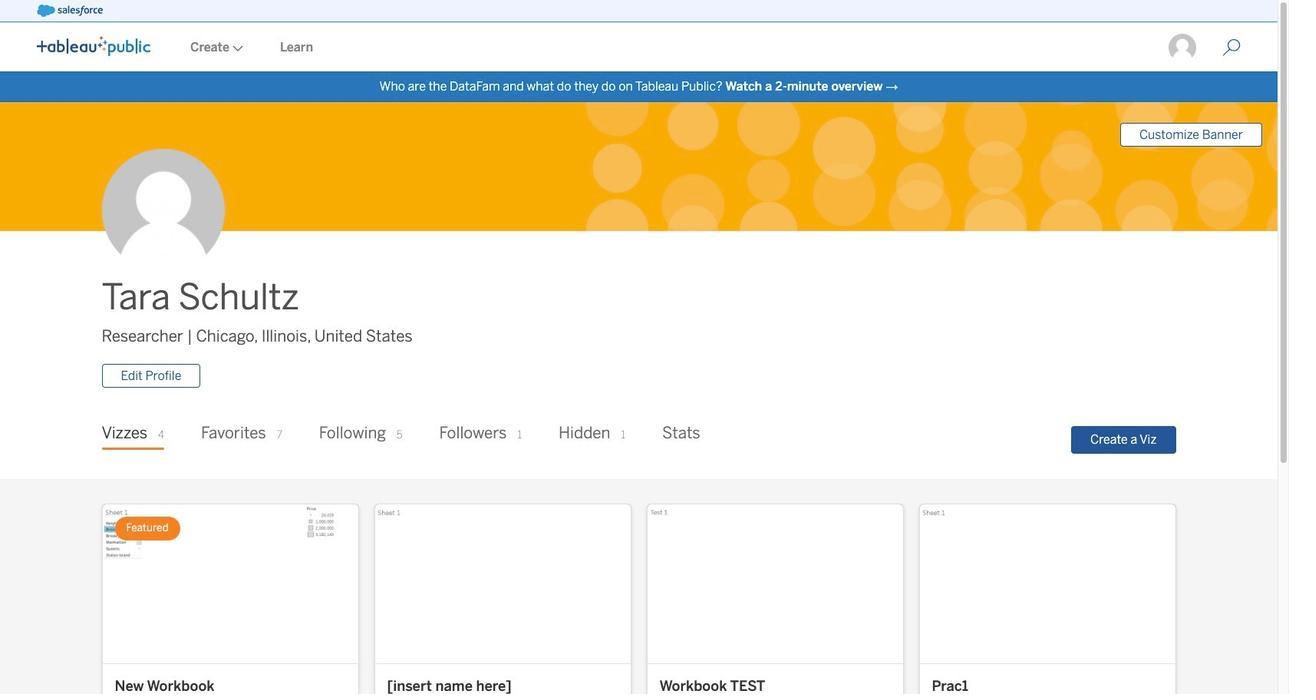 Task type: locate. For each thing, give the bounding box(es) containing it.
workbook thumbnail image
[[103, 505, 358, 663], [375, 505, 631, 663], [648, 505, 903, 663], [920, 505, 1176, 663]]

go to search image
[[1205, 38, 1260, 57]]



Task type: describe. For each thing, give the bounding box(es) containing it.
featured element
[[115, 517, 180, 540]]

avatar image
[[102, 149, 225, 272]]

tara.schultz image
[[1168, 32, 1199, 63]]

3 workbook thumbnail image from the left
[[648, 505, 903, 663]]

1 workbook thumbnail image from the left
[[103, 505, 358, 663]]

2 workbook thumbnail image from the left
[[375, 505, 631, 663]]

salesforce logo image
[[37, 5, 103, 17]]

4 workbook thumbnail image from the left
[[920, 505, 1176, 663]]

create image
[[230, 45, 243, 51]]

logo image
[[37, 36, 150, 56]]



Task type: vqa. For each thing, say whether or not it's contained in the screenshot.
4th Workbook thumbnail from left
yes



